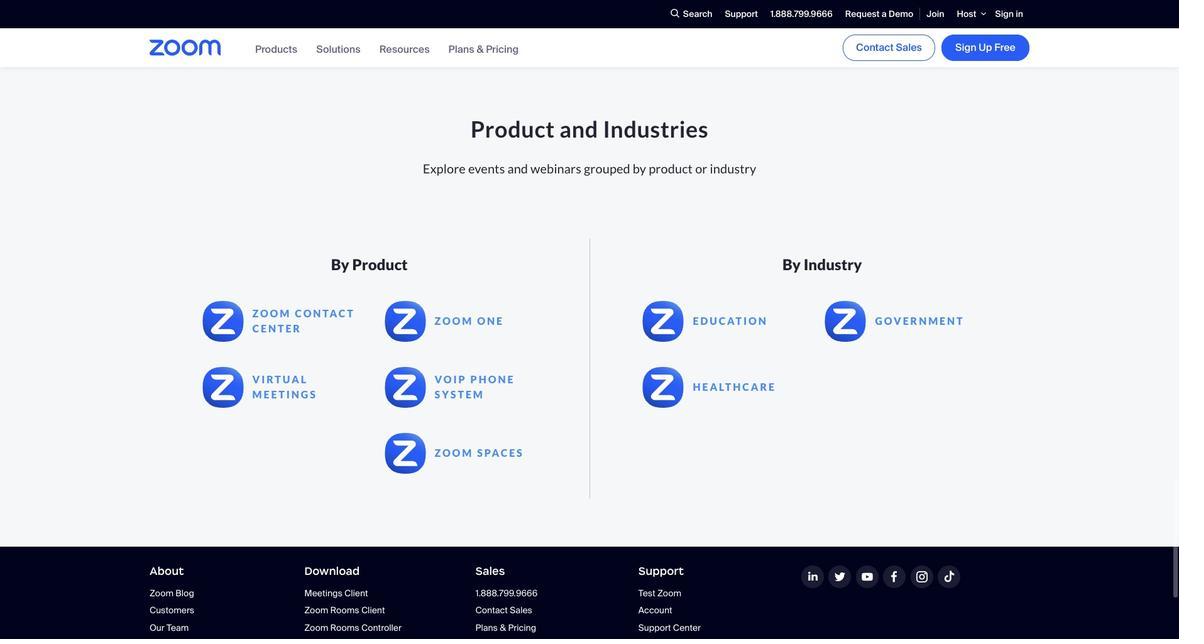 Task type: locate. For each thing, give the bounding box(es) containing it.
plans
[[449, 43, 474, 56], [476, 622, 498, 634]]

zoom rooms client link
[[304, 605, 385, 616]]

sign left in
[[996, 8, 1014, 19]]

0 vertical spatial 1.888.799.9666 link
[[765, 0, 839, 28]]

sign
[[996, 8, 1014, 19], [956, 41, 977, 54]]

test
[[639, 588, 656, 599]]

0 vertical spatial rooms
[[330, 605, 359, 616]]

0 horizontal spatial center
[[252, 323, 302, 335]]

0 horizontal spatial &
[[477, 43, 484, 56]]

1 vertical spatial rooms
[[330, 622, 359, 634]]

support down account link
[[639, 622, 671, 634]]

contact inside 1.888.799.9666 contact sales plans & pricing
[[476, 605, 508, 616]]

2 vertical spatial contact
[[476, 605, 508, 616]]

1 vertical spatial center
[[673, 622, 701, 634]]

1 vertical spatial plans
[[476, 622, 498, 634]]

0 vertical spatial product
[[471, 115, 555, 143]]

1 horizontal spatial plans
[[476, 622, 498, 634]]

0 horizontal spatial sales
[[476, 564, 505, 578]]

sales inside 1.888.799.9666 contact sales plans & pricing
[[510, 605, 532, 616]]

2 by from the left
[[783, 255, 801, 274]]

support for the leftmost support link
[[639, 564, 684, 578]]

rooms
[[330, 605, 359, 616], [330, 622, 359, 634]]

0 horizontal spatial contact sales link
[[476, 605, 532, 616]]

and
[[560, 115, 598, 143], [508, 161, 528, 176]]

contact sales
[[856, 41, 922, 54]]

1.888.799.9666 for 1.888.799.9666 contact sales plans & pricing
[[476, 588, 538, 599]]

contact inside zoom contact center
[[295, 308, 355, 319]]

1 vertical spatial contact
[[295, 308, 355, 319]]

0 horizontal spatial by
[[331, 255, 349, 274]]

instagram image
[[911, 566, 934, 588]]

industry
[[804, 255, 862, 274]]

test zoom link
[[639, 588, 682, 599]]

zoom inside zoom blog customers our team
[[150, 588, 174, 599]]

1 vertical spatial 1.888.799.9666 link
[[476, 588, 538, 599]]

zoom
[[252, 308, 291, 319], [435, 315, 474, 327], [435, 447, 474, 459], [150, 588, 174, 599], [658, 588, 682, 599], [304, 605, 328, 616], [304, 622, 328, 634]]

account
[[639, 605, 673, 616]]

0 vertical spatial support
[[725, 8, 758, 19]]

and up the explore events and webinars grouped by product or industry
[[560, 115, 598, 143]]

0 vertical spatial contact
[[856, 41, 894, 54]]

0 vertical spatial sign
[[996, 8, 1014, 19]]

1 horizontal spatial &
[[500, 622, 506, 634]]

1 vertical spatial sign
[[956, 41, 977, 54]]

1 horizontal spatial 1.888.799.9666 link
[[765, 0, 839, 28]]

1 rooms from the top
[[330, 605, 359, 616]]

download link
[[304, 564, 360, 578]]

0 vertical spatial &
[[477, 43, 484, 56]]

1 vertical spatial product
[[352, 255, 408, 274]]

2 vertical spatial support
[[639, 622, 671, 634]]

1.888.799.9666 link down sales link
[[476, 588, 538, 599]]

product
[[471, 115, 555, 143], [352, 255, 408, 274]]

contact for zoom contact center
[[295, 308, 355, 319]]

pricing inside 1.888.799.9666 contact sales plans & pricing
[[508, 622, 536, 634]]

support right search
[[725, 8, 758, 19]]

center down test zoom link
[[673, 622, 701, 634]]

by for by industry
[[783, 255, 801, 274]]

2 horizontal spatial sales
[[896, 41, 922, 54]]

sales link
[[476, 564, 505, 578]]

by for by product
[[331, 255, 349, 274]]

blog
[[176, 588, 194, 599]]

plans right resources
[[449, 43, 474, 56]]

&
[[477, 43, 484, 56], [500, 622, 506, 634]]

contact sales link down sales link
[[476, 605, 532, 616]]

support link right search
[[719, 0, 765, 28]]

1 horizontal spatial support link
[[719, 0, 765, 28]]

sign for sign up free
[[956, 41, 977, 54]]

1 horizontal spatial contact
[[476, 605, 508, 616]]

1.888.799.9666 down sales link
[[476, 588, 538, 599]]

virtual meetings link
[[200, 367, 357, 408]]

1 horizontal spatial center
[[673, 622, 701, 634]]

contact sales link
[[843, 34, 936, 61], [476, 605, 532, 616]]

sign left up
[[956, 41, 977, 54]]

a
[[882, 8, 887, 19]]

request a demo link
[[839, 0, 920, 28]]

join
[[927, 8, 945, 19]]

center
[[252, 323, 302, 335], [673, 622, 701, 634]]

1.888.799.9666 link
[[765, 0, 839, 28], [476, 588, 538, 599]]

center up virtual at the left bottom of page
[[252, 323, 302, 335]]

zoom blog link
[[150, 588, 194, 599]]

1 vertical spatial and
[[508, 161, 528, 176]]

0 horizontal spatial 1.888.799.9666
[[476, 588, 538, 599]]

twitter image
[[829, 566, 852, 588]]

0 horizontal spatial contact
[[295, 308, 355, 319]]

healthcare
[[693, 381, 776, 393]]

0 vertical spatial client
[[345, 588, 368, 599]]

0 vertical spatial contact sales link
[[843, 34, 936, 61]]

plans down sales link
[[476, 622, 498, 634]]

0 horizontal spatial 1.888.799.9666 link
[[476, 588, 538, 599]]

1.888.799.9666 link left request
[[765, 0, 839, 28]]

1 horizontal spatial 1.888.799.9666
[[771, 8, 833, 19]]

zoom contact center
[[252, 308, 355, 335]]

1 horizontal spatial by
[[783, 255, 801, 274]]

client up zoom rooms client link
[[345, 588, 368, 599]]

webinars
[[531, 161, 582, 176]]

0 horizontal spatial product
[[352, 255, 408, 274]]

voip phone system
[[435, 374, 515, 401]]

rooms down zoom rooms client link
[[330, 622, 359, 634]]

1 vertical spatial meetings
[[304, 588, 343, 599]]

meetings inside the meetings client zoom rooms client zoom rooms controller
[[304, 588, 343, 599]]

sign for sign in
[[996, 8, 1014, 19]]

2 vertical spatial sales
[[510, 605, 532, 616]]

0 horizontal spatial and
[[508, 161, 528, 176]]

1 horizontal spatial product
[[471, 115, 555, 143]]

support up test zoom link
[[639, 564, 684, 578]]

plans & pricing
[[449, 43, 519, 56]]

0 horizontal spatial sign
[[956, 41, 977, 54]]

meetings client zoom rooms client zoom rooms controller
[[304, 588, 402, 634]]

2 horizontal spatial contact
[[856, 41, 894, 54]]

rooms up zoom rooms controller link at bottom
[[330, 605, 359, 616]]

1 vertical spatial pricing
[[508, 622, 536, 634]]

1 vertical spatial sales
[[476, 564, 505, 578]]

client up controller on the bottom left
[[361, 605, 385, 616]]

host
[[957, 8, 977, 19]]

spaces
[[477, 447, 524, 459]]

0 vertical spatial support link
[[719, 0, 765, 28]]

team
[[167, 622, 189, 634]]

client
[[345, 588, 368, 599], [361, 605, 385, 616]]

& inside 1.888.799.9666 contact sales plans & pricing
[[500, 622, 506, 634]]

0 vertical spatial and
[[560, 115, 598, 143]]

industry
[[710, 161, 757, 176]]

meetings down virtual at the left bottom of page
[[252, 389, 317, 401]]

sign up free link
[[942, 34, 1030, 61]]

support link
[[719, 0, 765, 28], [639, 564, 684, 578]]

support
[[725, 8, 758, 19], [639, 564, 684, 578], [639, 622, 671, 634]]

sales
[[896, 41, 922, 54], [476, 564, 505, 578], [510, 605, 532, 616]]

phone
[[471, 374, 515, 385]]

by industry
[[783, 255, 862, 274]]

1 by from the left
[[331, 255, 349, 274]]

and right 'events'
[[508, 161, 528, 176]]

0 vertical spatial plans
[[449, 43, 474, 56]]

grouped
[[584, 161, 631, 176]]

meetings client link
[[304, 588, 368, 599]]

demo
[[889, 8, 914, 19]]

zoom rooms controller link
[[304, 622, 402, 634]]

contact
[[856, 41, 894, 54], [295, 308, 355, 319], [476, 605, 508, 616]]

1 vertical spatial &
[[500, 622, 506, 634]]

1 vertical spatial contact sales link
[[476, 605, 532, 616]]

1 horizontal spatial sign
[[996, 8, 1014, 19]]

about link
[[150, 564, 184, 578]]

1 vertical spatial 1.888.799.9666
[[476, 588, 538, 599]]

sign up free
[[956, 41, 1016, 54]]

0 vertical spatial 1.888.799.9666
[[771, 8, 833, 19]]

1 vertical spatial support
[[639, 564, 684, 578]]

support link up test zoom link
[[639, 564, 684, 578]]

meetings down download link
[[304, 588, 343, 599]]

zoom logo image
[[150, 40, 221, 56]]

support for the top support link
[[725, 8, 758, 19]]

0 vertical spatial center
[[252, 323, 302, 335]]

1.888.799.9666
[[771, 8, 833, 19], [476, 588, 538, 599]]

system
[[435, 389, 485, 401]]

meetings
[[252, 389, 317, 401], [304, 588, 343, 599]]

1 vertical spatial support link
[[639, 564, 684, 578]]

contact sales link down a
[[843, 34, 936, 61]]

solutions
[[316, 43, 361, 56]]

1.888.799.9666 left request
[[771, 8, 833, 19]]

plans & pricing link
[[449, 43, 519, 56], [476, 622, 536, 634]]

1 horizontal spatial sales
[[510, 605, 532, 616]]



Task type: describe. For each thing, give the bounding box(es) containing it.
explore
[[423, 161, 466, 176]]

account link
[[639, 605, 673, 616]]

free
[[995, 41, 1016, 54]]

0 horizontal spatial support link
[[639, 564, 684, 578]]

0 vertical spatial plans & pricing link
[[449, 43, 519, 56]]

resources button
[[380, 43, 430, 56]]

product and industries
[[471, 115, 709, 143]]

zoom one
[[435, 315, 504, 327]]

plans inside 1.888.799.9666 contact sales plans & pricing
[[476, 622, 498, 634]]

products button
[[255, 43, 297, 56]]

voip
[[435, 374, 467, 385]]

solutions button
[[316, 43, 361, 56]]

test zoom account support center
[[639, 588, 701, 634]]

customers link
[[150, 605, 194, 616]]

controller
[[361, 622, 402, 634]]

center inside "test zoom account support center"
[[673, 622, 701, 634]]

sign in
[[996, 8, 1024, 19]]

by
[[633, 161, 646, 176]]

support inside "test zoom account support center"
[[639, 622, 671, 634]]

virtual
[[252, 374, 308, 385]]

sign in link
[[989, 0, 1030, 28]]

1 horizontal spatial contact sales link
[[843, 34, 936, 61]]

zoom inside "test zoom account support center"
[[658, 588, 682, 599]]

0 vertical spatial pricing
[[486, 43, 519, 56]]

resources
[[380, 43, 430, 56]]

search
[[683, 8, 713, 19]]

voip phone system link
[[382, 367, 539, 408]]

request
[[846, 8, 880, 19]]

industries
[[603, 115, 709, 143]]

government
[[875, 315, 965, 327]]

1.888.799.9666 for 1.888.799.9666
[[771, 8, 833, 19]]

1 vertical spatial client
[[361, 605, 385, 616]]

1.888.799.9666 contact sales plans & pricing
[[476, 588, 538, 634]]

up
[[979, 41, 992, 54]]

education link
[[640, 301, 797, 342]]

zoom blog customers our team
[[150, 588, 194, 634]]

tiktok image
[[938, 566, 961, 588]]

our team link
[[150, 622, 189, 634]]

customers
[[150, 605, 194, 616]]

zoom one link
[[382, 301, 539, 342]]

explore events and webinars grouped by product or industry
[[423, 161, 757, 176]]

linkedin image
[[802, 566, 824, 588]]

one
[[477, 315, 504, 327]]

host button
[[951, 0, 989, 28]]

center inside zoom contact center
[[252, 323, 302, 335]]

request a demo
[[846, 8, 914, 19]]

healthcare link
[[640, 367, 797, 408]]

our
[[150, 622, 165, 634]]

zoom inside zoom contact center
[[252, 308, 291, 319]]

1 horizontal spatial and
[[560, 115, 598, 143]]

by product
[[331, 255, 408, 274]]

youtube image
[[856, 566, 879, 588]]

0 vertical spatial meetings
[[252, 389, 317, 401]]

support center link
[[639, 622, 701, 634]]

product
[[649, 161, 693, 176]]

contact for 1.888.799.9666 contact sales plans & pricing
[[476, 605, 508, 616]]

download
[[304, 564, 360, 578]]

or
[[695, 161, 708, 176]]

in
[[1016, 8, 1024, 19]]

education
[[693, 315, 768, 327]]

events
[[468, 161, 505, 176]]

join link
[[921, 0, 951, 28]]

about
[[150, 564, 184, 578]]

0 horizontal spatial plans
[[449, 43, 474, 56]]

facebook image
[[884, 566, 906, 588]]

search link
[[671, 0, 719, 28]]

zoom contact center link
[[200, 301, 357, 342]]

zoom spaces
[[435, 447, 524, 459]]

zoom spaces link
[[382, 433, 539, 474]]

products
[[255, 43, 297, 56]]

2 rooms from the top
[[330, 622, 359, 634]]

government link
[[823, 301, 980, 342]]

0 vertical spatial sales
[[896, 41, 922, 54]]

virtual meetings
[[252, 374, 317, 401]]

1 vertical spatial plans & pricing link
[[476, 622, 536, 634]]



Task type: vqa. For each thing, say whether or not it's contained in the screenshot.
search box
no



